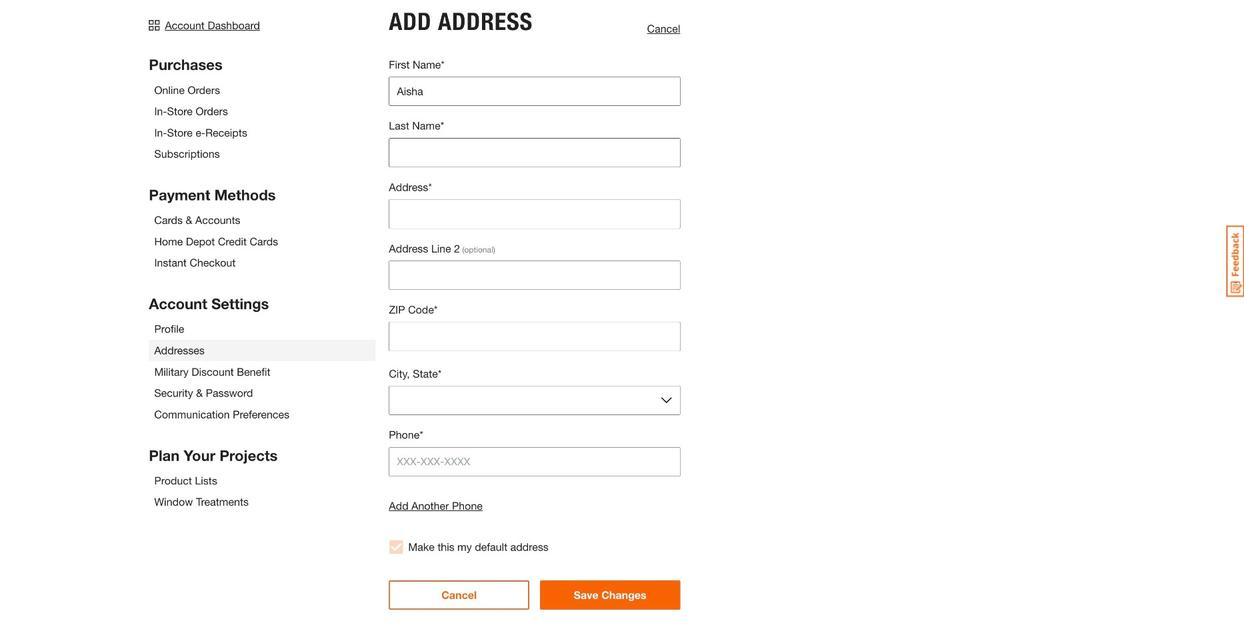 Task type: locate. For each thing, give the bounding box(es) containing it.
None text field
[[389, 261, 681, 290]]

None text field
[[389, 77, 681, 106], [389, 138, 681, 168], [389, 200, 681, 229], [389, 322, 681, 352], [389, 77, 681, 106], [389, 138, 681, 168], [389, 200, 681, 229], [389, 322, 681, 352]]

None button
[[389, 386, 681, 416]]



Task type: vqa. For each thing, say whether or not it's contained in the screenshot.
"XXX-XXX-XXXX" text box
yes



Task type: describe. For each thing, give the bounding box(es) containing it.
feedback link image
[[1227, 225, 1245, 298]]

XXX-XXX-XXXX text field
[[389, 448, 681, 477]]



